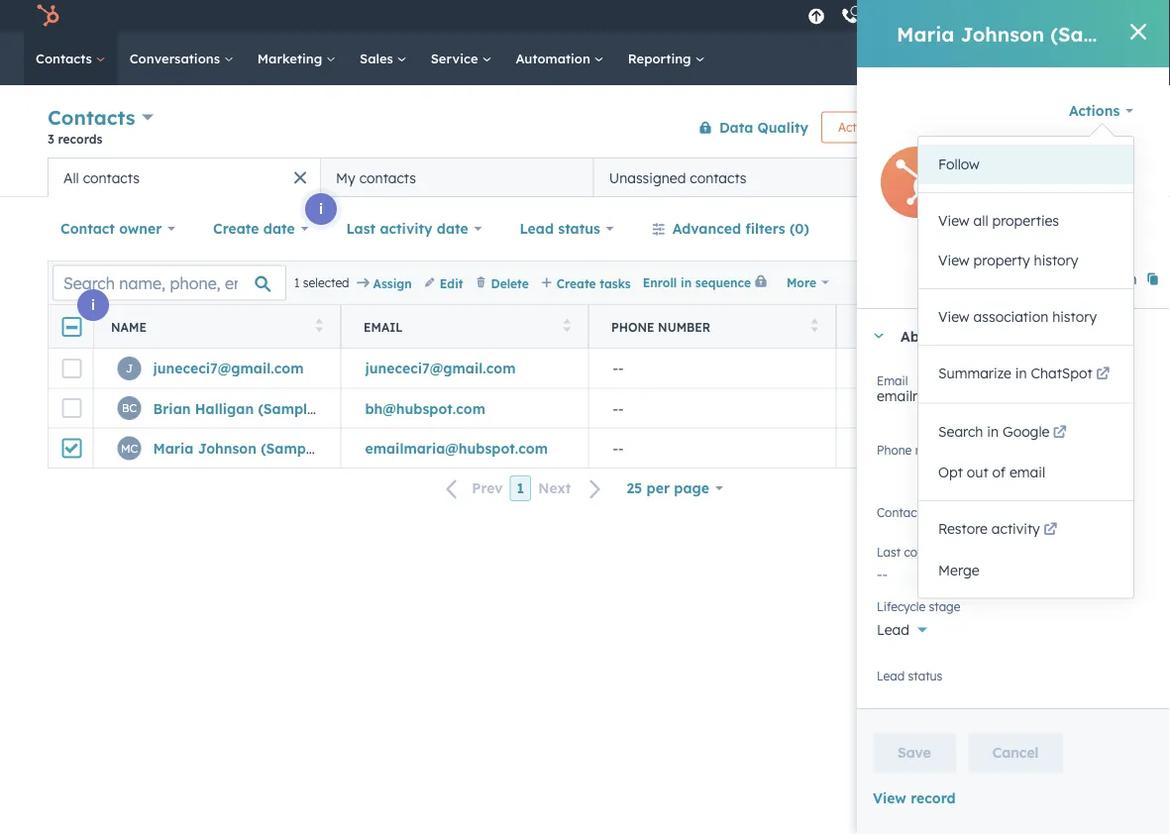 Task type: vqa. For each thing, say whether or not it's contained in the screenshot.
Attachments
no



Task type: locate. For each thing, give the bounding box(es) containing it.
view
[[938, 212, 970, 229], [938, 252, 970, 269], [938, 308, 970, 325], [873, 790, 906, 807]]

1 horizontal spatial contact owner
[[859, 320, 966, 334]]

date up 1 selected
[[263, 220, 295, 237]]

2 horizontal spatial in
[[1015, 365, 1027, 382]]

junececi7@gmail.com up halligan
[[153, 360, 304, 377]]

all down '3 records'
[[63, 169, 79, 186]]

1 selected
[[294, 275, 349, 290]]

opt
[[938, 464, 963, 481]]

1 vertical spatial activity
[[992, 520, 1040, 537]]

unassigned for bh@hubspot.com
[[860, 400, 937, 417]]

0 horizontal spatial create
[[213, 220, 259, 237]]

i for leftmost i button
[[91, 296, 95, 314]]

0 horizontal spatial contact owner
[[60, 220, 162, 237]]

actions up create contact
[[1069, 102, 1120, 119]]

press to sort. image down more popup button
[[811, 319, 818, 332]]

view up this
[[938, 308, 970, 325]]

record
[[911, 790, 956, 807]]

actions button up edit popup button
[[821, 111, 908, 143]]

1 vertical spatial contact
[[859, 320, 916, 334]]

about this contact button
[[857, 309, 1150, 363]]

2 unassigned button from the top
[[836, 428, 1084, 468]]

0 horizontal spatial date
[[263, 220, 295, 237]]

1 contacts from the left
[[83, 169, 140, 186]]

last contacted
[[877, 544, 961, 559]]

create inside 'button'
[[557, 276, 596, 291]]

junececi7@gmail.com link up halligan
[[153, 360, 304, 377]]

view property history link
[[918, 241, 1133, 280]]

contacts down records
[[83, 169, 140, 186]]

actions button
[[1056, 91, 1146, 131], [821, 111, 908, 143]]

bh@hubspot.com
[[365, 400, 485, 417]]

press to sort. element down more popup button
[[811, 319, 818, 335]]

actions right quality
[[838, 120, 879, 135]]

0 vertical spatial contact)
[[964, 206, 1061, 236]]

last for last contacted
[[877, 544, 901, 559]]

status inside popup button
[[558, 220, 600, 237]]

2 -- button from the top
[[588, 388, 836, 428]]

emailmaria@hubspot.com up view association history link on the right of the page
[[964, 270, 1137, 288]]

contacts right my
[[359, 169, 416, 186]]

i button left name
[[77, 289, 109, 321]]

activity inside popup button
[[380, 220, 432, 237]]

unassigned down ruby
[[860, 400, 937, 417]]

last inside popup button
[[346, 220, 376, 237]]

0 vertical spatial history
[[1034, 252, 1078, 269]]

0 vertical spatial lead
[[520, 220, 554, 237]]

merge
[[938, 561, 979, 579]]

0 vertical spatial 1
[[294, 275, 300, 290]]

unassigned left search
[[860, 439, 937, 457]]

1 horizontal spatial maria johnson (sample contact)
[[964, 147, 1131, 236]]

2 vertical spatial i
[[91, 296, 95, 314]]

selected
[[303, 275, 349, 290]]

all
[[1049, 168, 1067, 186], [63, 169, 79, 186]]

lead status up create tasks 'button'
[[520, 220, 600, 237]]

2 junececi7@gmail.com from the left
[[365, 360, 516, 377]]

1 horizontal spatial link opens in a new window image
[[1096, 363, 1110, 387]]

actions inside the contacts banner
[[838, 120, 879, 135]]

unassigned for emailmaria@hubspot.com
[[860, 439, 937, 457]]

unassigned up the advanced
[[609, 169, 686, 186]]

edit left columns
[[1033, 275, 1055, 290]]

last down my contacts
[[346, 220, 376, 237]]

2 vertical spatial unassigned
[[860, 439, 937, 457]]

1 vertical spatial maria johnson (sample contact)
[[153, 439, 382, 457]]

contact up ruby
[[859, 320, 916, 334]]

next
[[538, 480, 571, 497]]

data
[[719, 118, 753, 136]]

ruby anderson (rubyanndersson@gmail.co
[[896, 360, 1170, 377]]

0 vertical spatial lead status
[[520, 220, 600, 237]]

contacts down hubspot link
[[36, 50, 96, 66]]

junececi7@gmail.com link inside junececi7@gmail.com "button"
[[365, 360, 516, 377]]

assign button
[[357, 274, 412, 292]]

contact up last contacted
[[877, 505, 921, 520]]

1 vertical spatial create
[[213, 220, 259, 237]]

2 contacts from the left
[[359, 169, 416, 186]]

edit button
[[424, 274, 463, 292]]

contacts banner
[[48, 102, 1122, 158]]

contact owner up ruby
[[859, 320, 966, 334]]

i
[[918, 135, 922, 152], [319, 200, 323, 217], [91, 296, 95, 314]]

edit inside "edit columns" "button"
[[1033, 275, 1055, 290]]

view association history
[[938, 308, 1097, 325]]

0 horizontal spatial phone
[[611, 320, 654, 334]]

3 contacts from the left
[[690, 169, 747, 186]]

0 horizontal spatial activity
[[380, 220, 432, 237]]

0 horizontal spatial in
[[681, 276, 692, 290]]

in right search
[[987, 423, 999, 440]]

-- button for junececi7@gmail.com
[[588, 349, 836, 388]]

phone left number
[[877, 442, 912, 457]]

email down caret icon
[[877, 373, 908, 388]]

status up create tasks 'button'
[[558, 220, 600, 237]]

link opens in a new window image inside summarize in chatspot link
[[1096, 363, 1110, 387]]

0 horizontal spatial lead status
[[520, 220, 600, 237]]

edit columns button
[[1020, 270, 1118, 296]]

0 vertical spatial i
[[918, 135, 922, 152]]

i up 1 selected
[[319, 200, 323, 217]]

unassigned button for emailmaria@hubspot.com
[[836, 428, 1084, 468]]

contact) up "salesperson" on the right
[[964, 206, 1061, 236]]

2 press to sort. element from the left
[[563, 319, 571, 335]]

0 horizontal spatial contact
[[976, 327, 1028, 345]]

unassigned contacts
[[609, 169, 747, 186]]

actions button down search button
[[1056, 91, 1146, 131]]

create date
[[213, 220, 295, 237]]

2 vertical spatial emailmaria@hubspot.com
[[365, 439, 548, 457]]

i button up add
[[905, 128, 936, 160]]

contact down association
[[976, 327, 1028, 345]]

0 horizontal spatial link opens in a new window image
[[1053, 426, 1067, 440]]

name
[[111, 320, 147, 334]]

maria johnson (sample contact)
[[964, 147, 1131, 236], [153, 439, 382, 457]]

3 press to sort. element from the left
[[811, 319, 818, 335]]

press to sort. image down 1 selected
[[316, 319, 323, 332]]

activity for restore
[[992, 520, 1040, 537]]

add view (3/5)
[[909, 168, 1011, 186]]

Search HubSpot search field
[[892, 42, 1134, 75]]

properties
[[992, 212, 1059, 229]]

1 vertical spatial history
[[1052, 308, 1097, 325]]

1 horizontal spatial status
[[908, 668, 942, 683]]

automation link
[[504, 32, 616, 85]]

1 vertical spatial contacts
[[48, 105, 135, 130]]

press to sort. element
[[316, 319, 323, 335], [563, 319, 571, 335], [811, 319, 818, 335], [1059, 319, 1066, 335]]

0 horizontal spatial actions
[[838, 120, 879, 135]]

contacts up records
[[48, 105, 135, 130]]

create down the all contacts 'button' on the left of page
[[213, 220, 259, 237]]

primary
[[1107, 320, 1163, 334]]

phone number
[[611, 320, 711, 334]]

press to sort. element down "edit columns" "button"
[[1059, 319, 1066, 335]]

summarize in chatspot link
[[918, 354, 1133, 395]]

0 horizontal spatial 1
[[294, 275, 300, 290]]

lead inside popup button
[[520, 220, 554, 237]]

create inside button
[[1022, 120, 1060, 135]]

contacts link
[[24, 32, 118, 85]]

phone down tasks
[[611, 320, 654, 334]]

2 press to sort. image from the left
[[563, 319, 571, 332]]

2 horizontal spatial i button
[[905, 128, 936, 160]]

search image
[[1128, 52, 1142, 65]]

1 horizontal spatial 1
[[517, 480, 524, 497]]

0 horizontal spatial status
[[558, 220, 600, 237]]

view left the record at bottom
[[873, 790, 906, 807]]

contact) up the maria johnson (sample contact) link
[[319, 400, 379, 417]]

last down no
[[877, 544, 901, 559]]

1 vertical spatial actions
[[838, 120, 879, 135]]

sales
[[360, 50, 397, 66]]

1 for 1 selected
[[294, 275, 300, 290]]

1 vertical spatial contact owner
[[859, 320, 966, 334]]

1 vertical spatial lead
[[877, 621, 909, 639]]

1 vertical spatial contact)
[[319, 400, 379, 417]]

create
[[1022, 120, 1060, 135], [213, 220, 259, 237], [557, 276, 596, 291]]

history up edit columns
[[1034, 252, 1078, 269]]

contacts for my contacts
[[359, 169, 416, 186]]

2 horizontal spatial maria
[[964, 147, 1029, 176]]

page
[[674, 480, 709, 497]]

view for view all properties
[[938, 212, 970, 229]]

in right "enroll"
[[681, 276, 692, 290]]

self made menu
[[802, 0, 1146, 32]]

1 press to sort. element from the left
[[316, 319, 323, 335]]

contacts inside popup button
[[48, 105, 135, 130]]

4 press to sort. element from the left
[[1059, 319, 1066, 335]]

junececi7@gmail.com up bh@hubspot.com link
[[365, 360, 516, 377]]

restore
[[938, 520, 988, 537]]

2 date from the left
[[437, 220, 468, 237]]

1 right the prev
[[517, 480, 524, 497]]

prev button
[[434, 476, 510, 502]]

1 horizontal spatial edit
[[1033, 275, 1055, 290]]

link opens in a new window image
[[1096, 368, 1110, 382], [1053, 421, 1067, 445], [1043, 519, 1057, 542], [1043, 524, 1057, 537]]

0 vertical spatial contact
[[1063, 120, 1106, 135]]

data quality button
[[685, 107, 809, 147]]

history down "edit columns" "button"
[[1052, 308, 1097, 325]]

press to sort. image down create tasks 'button'
[[563, 319, 571, 332]]

-- for emailmaria@hubspot.com
[[613, 439, 624, 457]]

lead status down lifecycle
[[877, 668, 942, 683]]

phone for phone number
[[611, 320, 654, 334]]

view left all
[[938, 212, 970, 229]]

in inside button
[[681, 276, 692, 290]]

marketplaces button
[[871, 0, 912, 32]]

link opens in a new window image right the google
[[1053, 426, 1067, 440]]

contact inside contact owner no owner
[[877, 505, 921, 520]]

more button
[[787, 272, 829, 294]]

1 vertical spatial lead status
[[877, 668, 942, 683]]

export button
[[945, 270, 1008, 296]]

all left views
[[1049, 168, 1067, 186]]

press to sort. element down create tasks 'button'
[[563, 319, 571, 335]]

1 unassigned button from the top
[[836, 388, 1084, 428]]

2 all from the left
[[63, 169, 79, 186]]

reporting link
[[616, 32, 717, 85]]

activity up assign
[[380, 220, 432, 237]]

2 vertical spatial create
[[557, 276, 596, 291]]

status
[[558, 220, 600, 237], [908, 668, 942, 683]]

status down lifecycle stage
[[908, 668, 942, 683]]

edit
[[1033, 275, 1055, 290], [440, 276, 463, 291]]

sales link
[[348, 32, 419, 85]]

1 vertical spatial 1
[[517, 480, 524, 497]]

2 junececi7@gmail.com link from the left
[[365, 360, 516, 377]]

-
[[613, 360, 618, 377], [618, 360, 624, 377], [1108, 360, 1114, 377], [1114, 360, 1119, 377], [613, 400, 618, 417], [618, 400, 624, 417], [1108, 400, 1114, 417], [1114, 400, 1119, 417], [613, 439, 618, 457], [618, 439, 624, 457]]

0 horizontal spatial junececi7@gmail.com
[[153, 360, 304, 377]]

1 horizontal spatial last
[[877, 544, 901, 559]]

1 for 1
[[517, 480, 524, 497]]

3 press to sort. image from the left
[[811, 319, 818, 332]]

0 vertical spatial email
[[364, 320, 403, 334]]

1 all from the left
[[1049, 168, 1067, 186]]

2 vertical spatial i button
[[77, 289, 109, 321]]

edit left delete button
[[440, 276, 463, 291]]

0 vertical spatial maria
[[897, 21, 954, 46]]

1 horizontal spatial phone
[[877, 442, 912, 457]]

owner
[[119, 220, 162, 237], [919, 320, 966, 334], [925, 505, 959, 520], [900, 512, 940, 530]]

no owner button
[[877, 501, 1150, 534]]

tasks
[[600, 276, 631, 291]]

1 junececi7@gmail.com link from the left
[[153, 360, 304, 377]]

create tasks button
[[541, 274, 631, 292]]

1 horizontal spatial create
[[557, 276, 596, 291]]

in for summarize
[[1015, 365, 1027, 382]]

create contact button
[[1005, 111, 1122, 143]]

0 vertical spatial activity
[[380, 220, 432, 237]]

press to sort. element for phone number
[[811, 319, 818, 335]]

contact up all views
[[1063, 120, 1106, 135]]

con
[[1138, 21, 1170, 46]]

opt out of email
[[938, 464, 1045, 481]]

0 vertical spatial last
[[346, 220, 376, 237]]

1 vertical spatial last
[[877, 544, 901, 559]]

pagination navigation
[[434, 475, 614, 502]]

0 horizontal spatial i
[[91, 296, 95, 314]]

0 vertical spatial contact owner
[[60, 220, 162, 237]]

all for all views
[[1049, 168, 1067, 186]]

lead
[[520, 220, 554, 237], [877, 621, 909, 639], [877, 668, 905, 683]]

1 horizontal spatial i
[[319, 200, 323, 217]]

1 vertical spatial unassigned
[[860, 400, 937, 417]]

ruby anderson image
[[1032, 7, 1050, 25]]

0 horizontal spatial contacts
[[83, 169, 140, 186]]

contact owner no owner
[[877, 505, 959, 530]]

owner up search name, phone, email addresses, or company search field
[[119, 220, 162, 237]]

contact) down bh@hubspot.com link
[[322, 439, 382, 457]]

i button down my
[[305, 193, 337, 225]]

press to sort. image for email
[[563, 319, 571, 332]]

create for create tasks
[[557, 276, 596, 291]]

0 horizontal spatial last
[[346, 220, 376, 237]]

view for view association history
[[938, 308, 970, 325]]

1 vertical spatial maria
[[964, 147, 1029, 176]]

marketplaces image
[[882, 9, 900, 27]]

link opens in a new window image right chatspot
[[1096, 363, 1110, 387]]

1 vertical spatial phone
[[877, 442, 912, 457]]

my contacts button
[[321, 158, 594, 197]]

maria
[[897, 21, 954, 46], [964, 147, 1029, 176], [153, 439, 194, 457]]

contacts up the advanced
[[690, 169, 747, 186]]

0 vertical spatial johnson
[[961, 21, 1044, 46]]

create up follow 'button'
[[1022, 120, 1060, 135]]

delete button
[[475, 274, 529, 292]]

press to sort. element down 1 selected
[[316, 319, 323, 335]]

3 -- button from the top
[[588, 428, 836, 468]]

upgrade image
[[808, 8, 825, 26]]

in
[[681, 276, 692, 290], [1015, 365, 1027, 382], [987, 423, 999, 440]]

export
[[958, 275, 995, 290]]

all inside 'button'
[[63, 169, 79, 186]]

no
[[877, 512, 896, 530]]

link opens in a new window image inside summarize in chatspot link
[[1096, 368, 1110, 382]]

date down my contacts button
[[437, 220, 468, 237]]

contact down all contacts
[[60, 220, 115, 237]]

2 vertical spatial in
[[987, 423, 999, 440]]

i down contact owner popup button
[[91, 296, 95, 314]]

edit inside edit button
[[440, 276, 463, 291]]

contact inside create contact button
[[1063, 120, 1106, 135]]

1 vertical spatial i button
[[305, 193, 337, 225]]

junececi7@gmail.com link up bh@hubspot.com link
[[365, 360, 516, 377]]

1 vertical spatial i
[[319, 200, 323, 217]]

(sample
[[1050, 21, 1132, 46], [964, 176, 1057, 206], [258, 400, 315, 417], [261, 439, 318, 457]]

1 edit from the left
[[1033, 275, 1055, 290]]

per
[[647, 480, 670, 497]]

1 inside button
[[517, 480, 524, 497]]

create left tasks
[[557, 276, 596, 291]]

0 vertical spatial status
[[558, 220, 600, 237]]

0 horizontal spatial all
[[63, 169, 79, 186]]

0 vertical spatial emailmaria@hubspot.com
[[964, 270, 1137, 288]]

emailmaria@hubspot.com button
[[341, 428, 588, 468]]

all
[[973, 212, 988, 229]]

activity up merge button
[[992, 520, 1040, 537]]

2 vertical spatial contact
[[877, 505, 921, 520]]

in for enroll
[[681, 276, 692, 290]]

create inside popup button
[[213, 220, 259, 237]]

1 horizontal spatial in
[[987, 423, 999, 440]]

create for create date
[[213, 220, 259, 237]]

0 vertical spatial i button
[[905, 128, 936, 160]]

hubspot image
[[36, 4, 59, 28]]

lead inside 'popup button'
[[877, 621, 909, 639]]

lead status inside popup button
[[520, 220, 600, 237]]

0 horizontal spatial maria
[[153, 439, 194, 457]]

view up export button
[[938, 252, 970, 269]]

actions
[[1069, 102, 1120, 119], [838, 120, 879, 135]]

press to sort. image down "edit columns" "button"
[[1059, 319, 1066, 332]]

0 vertical spatial unassigned
[[609, 169, 686, 186]]

view association history link
[[918, 297, 1133, 337]]

johnson
[[961, 21, 1044, 46], [1036, 147, 1131, 176], [198, 439, 256, 457]]

1 left selected
[[294, 275, 300, 290]]

1 horizontal spatial all
[[1049, 168, 1067, 186]]

press to sort. image
[[316, 319, 323, 332], [563, 319, 571, 332], [811, 319, 818, 332], [1059, 319, 1066, 332]]

my
[[336, 169, 355, 186]]

i up add
[[918, 135, 922, 152]]

settings link
[[954, 5, 979, 26]]

1 horizontal spatial activity
[[992, 520, 1040, 537]]

2 edit from the left
[[440, 276, 463, 291]]

0 horizontal spatial email
[[364, 320, 403, 334]]

contact inside about this contact dropdown button
[[976, 327, 1028, 345]]

emailmaria@hubspot.com down bh@hubspot.com button
[[365, 439, 548, 457]]

opt out of email button
[[918, 453, 1133, 492]]

self
[[1054, 7, 1077, 24]]

2 vertical spatial contact)
[[322, 439, 382, 457]]

-- button for bh@hubspot.com
[[588, 388, 836, 428]]

0 vertical spatial in
[[681, 276, 692, 290]]

advanced
[[672, 220, 741, 237]]

1 horizontal spatial junececi7@gmail.com link
[[365, 360, 516, 377]]

1 vertical spatial in
[[1015, 365, 1027, 382]]

email down assign button
[[364, 320, 403, 334]]

1 horizontal spatial actions button
[[1056, 91, 1146, 131]]

property
[[973, 252, 1030, 269]]

1
[[294, 275, 300, 290], [517, 480, 524, 497]]

1 -- button from the top
[[588, 349, 836, 388]]

contacts for unassigned contacts
[[690, 169, 747, 186]]

0 horizontal spatial junececi7@gmail.com link
[[153, 360, 304, 377]]

2 vertical spatial maria
[[153, 439, 194, 457]]

contact owner down all contacts
[[60, 220, 162, 237]]

google
[[1003, 423, 1049, 440]]

2 horizontal spatial create
[[1022, 120, 1060, 135]]

1 horizontal spatial email
[[877, 373, 908, 388]]

1 vertical spatial email
[[877, 373, 908, 388]]

4 press to sort. image from the left
[[1059, 319, 1066, 332]]

contacts inside 'button'
[[83, 169, 140, 186]]

in left chatspot
[[1015, 365, 1027, 382]]

add view (3/5) button
[[875, 158, 1036, 197]]

0 vertical spatial phone
[[611, 320, 654, 334]]

contacts for all contacts
[[83, 169, 140, 186]]

0 vertical spatial contact
[[60, 220, 115, 237]]

emailmaria@hubspot.com down "summarize"
[[877, 387, 1050, 405]]

link opens in a new window image
[[1096, 363, 1110, 387], [1053, 426, 1067, 440]]

in for search
[[987, 423, 999, 440]]

email inside the email emailmaria@hubspot.com
[[877, 373, 908, 388]]

email for email
[[364, 320, 403, 334]]



Task type: describe. For each thing, give the bounding box(es) containing it.
view
[[941, 168, 973, 186]]

stage
[[929, 599, 960, 614]]

emailmaria@hubspot.com link
[[365, 439, 548, 457]]

emailmaria@hubspot.com inside button
[[365, 439, 548, 457]]

all for all contacts
[[63, 169, 79, 186]]

Search name, phone, email addresses, or company search field
[[53, 265, 286, 301]]

help image
[[924, 9, 942, 27]]

2 vertical spatial lead
[[877, 668, 905, 683]]

edit columns
[[1033, 275, 1105, 290]]

1 press to sort. image from the left
[[316, 319, 323, 332]]

reporting
[[628, 50, 695, 66]]

this
[[946, 327, 972, 345]]

ruby anderson (rubyanndersson@gmail.co button
[[836, 349, 1170, 388]]

0 vertical spatial contacts
[[36, 50, 96, 66]]

1 horizontal spatial i button
[[305, 193, 337, 225]]

view for view record
[[873, 790, 906, 807]]

contact) for emailmaria@hubspot.com
[[322, 439, 382, 457]]

create tasks
[[557, 276, 631, 291]]

notifications button
[[983, 0, 1016, 32]]

search
[[938, 423, 983, 440]]

press to sort. image for contact owner
[[1059, 319, 1066, 332]]

25 per page
[[627, 480, 709, 497]]

about this contact
[[901, 327, 1028, 345]]

settings image
[[957, 8, 975, 26]]

lifecycle
[[877, 599, 926, 614]]

0 horizontal spatial maria johnson (sample contact)
[[153, 439, 382, 457]]

search in google link
[[918, 412, 1133, 453]]

1 junececi7@gmail.com from the left
[[153, 360, 304, 377]]

calling icon button
[[833, 3, 867, 29]]

unassigned inside unassigned contacts button
[[609, 169, 686, 186]]

edit for edit
[[440, 276, 463, 291]]

conversations link
[[118, 32, 245, 85]]

phone for phone number
[[877, 442, 912, 457]]

junececi7@gmail.com inside "button"
[[365, 360, 516, 377]]

Last contacted text field
[[877, 556, 1150, 587]]

1 horizontal spatial maria
[[897, 21, 954, 46]]

out
[[967, 464, 988, 481]]

view all properties link
[[918, 201, 1133, 241]]

-- button for emailmaria@hubspot.com
[[588, 428, 836, 468]]

quality
[[757, 118, 808, 136]]

primary c
[[1107, 320, 1170, 334]]

25 per page button
[[614, 469, 736, 508]]

notifications image
[[990, 9, 1008, 27]]

brian halligan (sample contact)
[[153, 400, 379, 417]]

brian
[[153, 400, 191, 417]]

create for create contact
[[1022, 120, 1060, 135]]

calling icon image
[[841, 8, 859, 26]]

view record link
[[873, 790, 956, 807]]

phone number
[[877, 442, 958, 457]]

contact inside popup button
[[60, 220, 115, 237]]

conversations
[[129, 50, 224, 66]]

self made
[[1054, 7, 1115, 24]]

contact owner inside popup button
[[60, 220, 162, 237]]

1 vertical spatial status
[[908, 668, 942, 683]]

Phone number text field
[[877, 439, 1150, 479]]

primary c column header
[[1084, 305, 1170, 349]]

1 vertical spatial johnson
[[1036, 147, 1131, 176]]

0 horizontal spatial actions button
[[821, 111, 908, 143]]

merge button
[[918, 550, 1133, 590]]

assign
[[373, 276, 412, 291]]

history for view property history
[[1034, 252, 1078, 269]]

(0)
[[790, 220, 809, 237]]

association
[[973, 308, 1048, 325]]

filters
[[745, 220, 785, 237]]

1 horizontal spatial actions
[[1069, 102, 1120, 119]]

owner inside popup button
[[119, 220, 162, 237]]

view for view property history
[[938, 252, 970, 269]]

service
[[431, 50, 482, 66]]

2 vertical spatial johnson
[[198, 439, 256, 457]]

activity for last
[[380, 220, 432, 237]]

self made button
[[1020, 0, 1144, 32]]

owner up last contacted
[[900, 512, 940, 530]]

my contacts
[[336, 169, 416, 186]]

number
[[915, 442, 958, 457]]

chatspot
[[1031, 365, 1093, 382]]

edit for edit columns
[[1033, 275, 1055, 290]]

data quality
[[719, 118, 808, 136]]

press to sort. element for contact owner
[[1059, 319, 1066, 335]]

history for view association history
[[1052, 308, 1097, 325]]

all views
[[1049, 168, 1110, 186]]

0 vertical spatial maria johnson (sample contact)
[[964, 147, 1131, 236]]

contacted
[[904, 544, 961, 559]]

bh@hubspot.com link
[[365, 400, 485, 417]]

service link
[[419, 32, 504, 85]]

-- for junececi7@gmail.com
[[613, 360, 624, 377]]

advanced filters (0) button
[[639, 209, 822, 249]]

help button
[[916, 0, 950, 32]]

contact) for bh@hubspot.com
[[319, 400, 379, 417]]

close image
[[1130, 24, 1146, 40]]

i for i button to the middle
[[319, 200, 323, 217]]

enroll
[[643, 276, 677, 290]]

lead status button
[[507, 209, 627, 249]]

create contact
[[1022, 120, 1106, 135]]

press to sort. element for email
[[563, 319, 571, 335]]

restore activity
[[938, 520, 1040, 537]]

prev
[[472, 480, 503, 497]]

next button
[[531, 476, 614, 502]]

25
[[627, 480, 642, 497]]

unassigned button for bh@hubspot.com
[[836, 388, 1084, 428]]

email for email emailmaria@hubspot.com
[[877, 373, 908, 388]]

cancel button
[[968, 733, 1063, 773]]

all contacts
[[63, 169, 140, 186]]

lead button
[[877, 610, 1150, 643]]

halligan
[[195, 400, 254, 417]]

(rubyanndersson@gmail.co
[[999, 360, 1170, 377]]

owner up anderson
[[919, 320, 966, 334]]

follow button
[[918, 145, 1133, 184]]

views
[[1071, 168, 1110, 186]]

owner up restore
[[925, 505, 959, 520]]

(3/5)
[[977, 168, 1011, 186]]

salesperson
[[964, 243, 1043, 260]]

bh@hubspot.com button
[[341, 388, 588, 428]]

press to sort. image for phone number
[[811, 319, 818, 332]]

link opens in a new window image inside search in google link
[[1053, 421, 1067, 445]]

all views link
[[1036, 158, 1122, 197]]

0 horizontal spatial i button
[[77, 289, 109, 321]]

enroll in sequence
[[643, 276, 751, 290]]

i for right i button
[[918, 135, 922, 152]]

all contacts button
[[48, 158, 321, 197]]

caret image
[[873, 333, 885, 338]]

1 horizontal spatial lead status
[[877, 668, 942, 683]]

last for last activity date
[[346, 220, 376, 237]]

summarize in chatspot
[[938, 365, 1093, 382]]

ruby
[[896, 360, 929, 377]]

1 vertical spatial emailmaria@hubspot.com
[[877, 387, 1050, 405]]

of
[[992, 464, 1006, 481]]

maria johnson (sample con
[[897, 21, 1170, 46]]

hubspot link
[[24, 4, 74, 28]]

link opens in a new window image inside search in google link
[[1053, 426, 1067, 440]]

-- for bh@hubspot.com
[[613, 400, 624, 417]]

unassigned contacts button
[[594, 158, 867, 197]]

1 date from the left
[[263, 220, 295, 237]]

contact owner button
[[48, 209, 188, 249]]

1 button
[[510, 476, 531, 501]]

upgrade link
[[804, 5, 829, 26]]



